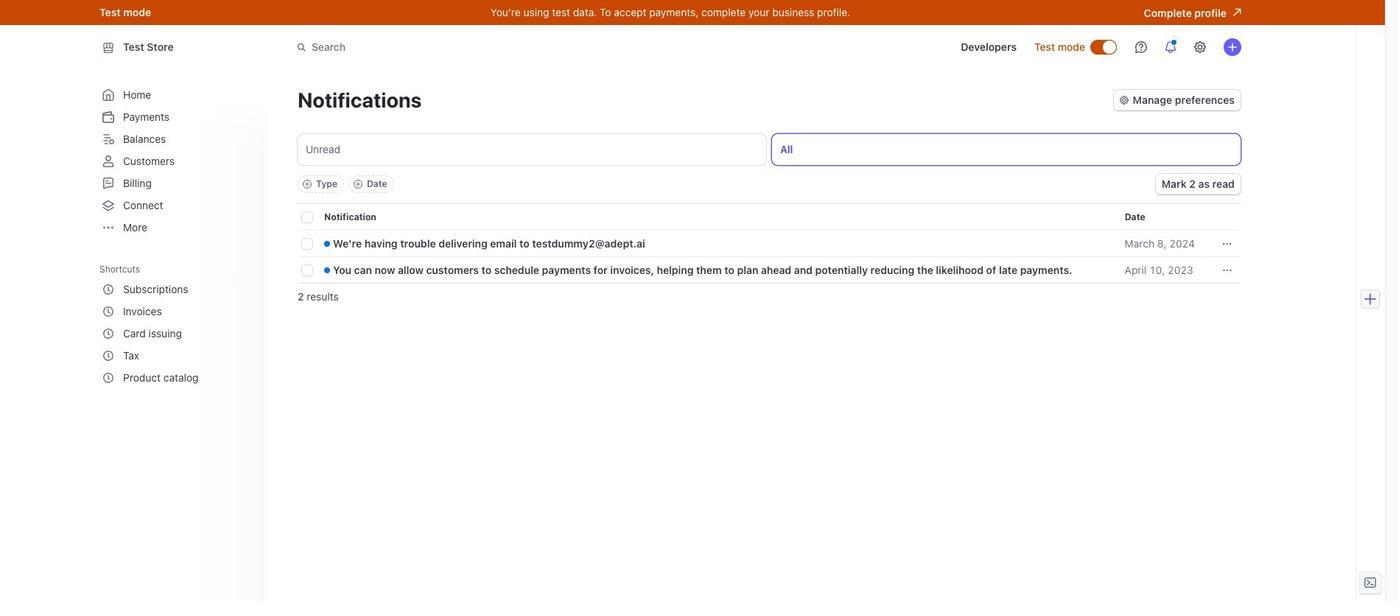 Task type: locate. For each thing, give the bounding box(es) containing it.
1 vertical spatial select item checkbox
[[302, 265, 312, 276]]

core navigation links element
[[99, 84, 253, 239]]

settings image
[[1195, 41, 1206, 53]]

tab list
[[295, 131, 1244, 168]]

Select item checkbox
[[302, 239, 312, 249], [302, 265, 312, 276]]

toolbar
[[298, 175, 394, 193]]

help image
[[1136, 41, 1148, 53]]

shortcuts element
[[99, 259, 256, 389], [99, 279, 253, 389]]

notifications image
[[1165, 41, 1177, 53]]

add type image
[[303, 180, 312, 189]]

1 shortcuts element from the top
[[99, 259, 256, 389]]

0 vertical spatial select item checkbox
[[302, 239, 312, 249]]

None search field
[[288, 34, 704, 61]]

1 select item checkbox from the top
[[302, 239, 312, 249]]

add date image
[[354, 180, 363, 189]]

2 select item checkbox from the top
[[302, 265, 312, 276]]

Select All checkbox
[[302, 212, 312, 223]]



Task type: vqa. For each thing, say whether or not it's contained in the screenshot.
Stripe to the left
no



Task type: describe. For each thing, give the bounding box(es) containing it.
manage shortcuts image
[[241, 265, 250, 273]]

Test mode checkbox
[[1092, 41, 1117, 54]]

Search text field
[[288, 34, 704, 61]]

2 shortcuts element from the top
[[99, 279, 253, 389]]



